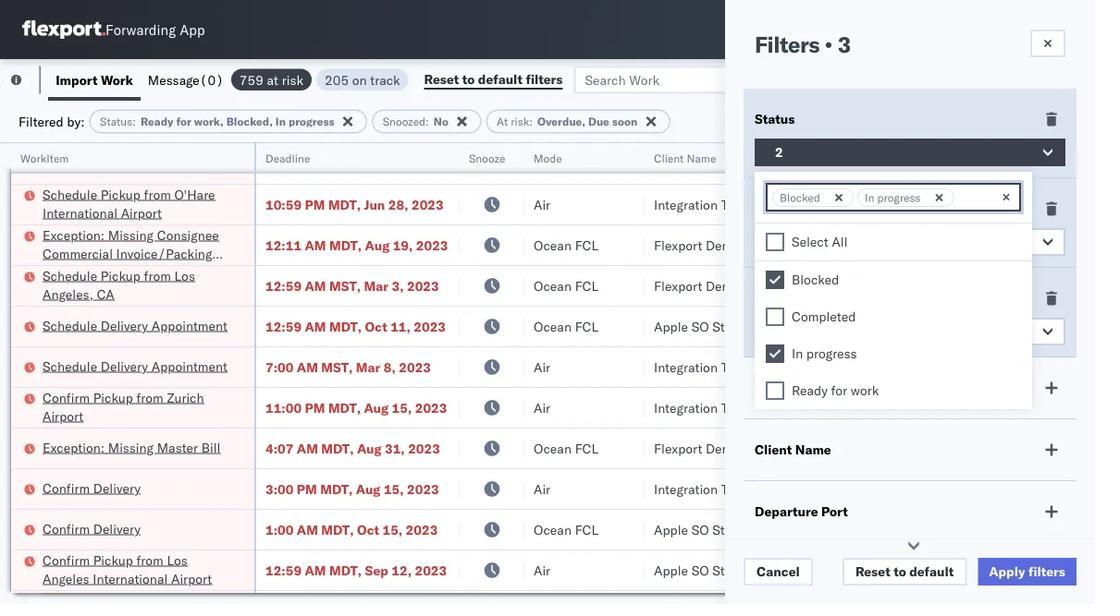 Task type: vqa. For each thing, say whether or not it's contained in the screenshot.
Confirm Pickup from Los Angeles International Airport BUTTON at the bottom left of page
yes



Task type: locate. For each thing, give the bounding box(es) containing it.
3,
[[382, 156, 395, 172], [392, 278, 404, 294]]

2023 down 19,
[[407, 278, 439, 294]]

cascade trading
[[654, 156, 752, 172]]

los inside schedule pickup from los angeles, ca
[[174, 268, 195, 284]]

flex-2377570 button
[[959, 477, 1088, 503], [959, 477, 1088, 503]]

1 vertical spatial missing
[[108, 440, 154, 456]]

3 bookings test consignee from the top
[[774, 441, 922, 457]]

1 vertical spatial bookings
[[774, 278, 828, 294]]

:
[[132, 115, 136, 129], [425, 115, 429, 129], [529, 115, 533, 129]]

mar for 8,
[[356, 359, 380, 375]]

1 horizontal spatial snoozed
[[755, 290, 807, 307]]

schedule delivery appointment up confirm pickup from zurich airport link
[[43, 358, 227, 375]]

flexport for 4:07 am mdt, aug 31, 2023
[[654, 441, 702, 457]]

flex-2177389 up flex-2166988
[[989, 319, 1085, 335]]

0 vertical spatial oct
[[365, 319, 387, 335]]

to for reset to default
[[894, 564, 906, 580]]

1 bookings from the top
[[774, 237, 828, 253]]

1 appointment from the top
[[151, 318, 227, 334]]

account down the ltd.
[[869, 197, 918, 213]]

0 horizontal spatial in progress
[[792, 346, 857, 362]]

1 ocean from the top
[[534, 156, 572, 172]]

schedule delivery appointment link
[[43, 317, 227, 335], [43, 357, 227, 376]]

8,
[[384, 359, 396, 375]]

1 vertical spatial 1911466
[[1028, 278, 1085, 294]]

consignee down select
[[743, 278, 805, 294]]

use) right cancel at the bottom right of page
[[820, 563, 853, 579]]

mdt, up 12:59 am mst, mar 3, 2023
[[329, 237, 362, 253]]

upload proof of delivery link
[[43, 154, 185, 172]]

sep up jun on the left top of page
[[356, 156, 379, 172]]

aug down 4:07 am mdt, aug 31, 2023
[[356, 481, 380, 498]]

in inside list box
[[792, 346, 803, 362]]

confirm delivery up the confirm pickup from los angeles international airport
[[43, 521, 141, 537]]

11 flex- from the top
[[989, 563, 1028, 579]]

filtered
[[18, 113, 64, 129]]

to inside "button"
[[462, 71, 475, 87]]

2 schedule delivery appointment link from the top
[[43, 357, 227, 376]]

schedule up confirm pickup from zurich airport
[[43, 358, 97, 375]]

3 flexport demo consignee from the top
[[654, 441, 805, 457]]

at risk : overdue, due soon
[[497, 115, 637, 129]]

0 horizontal spatial at
[[497, 115, 508, 129]]

invoice/packing
[[116, 246, 212, 262]]

(do for 12:59 am mdt, sep 12, 2023
[[760, 563, 787, 579]]

2177389 up 2166988
[[1028, 319, 1085, 335]]

mar
[[364, 278, 388, 294], [356, 359, 380, 375]]

1911466
[[1028, 237, 1085, 253], [1028, 278, 1085, 294]]

2 missing from the top
[[108, 440, 154, 456]]

1 confirm delivery link from the top
[[43, 480, 141, 498]]

1 vertical spatial demo
[[706, 278, 740, 294]]

3, for sep
[[382, 156, 395, 172]]

12:11
[[265, 237, 302, 253]]

reset inside "button"
[[424, 71, 459, 87]]

1:00 am mdt, oct 15, 2023
[[265, 522, 438, 538]]

1 vertical spatial filters
[[1028, 564, 1065, 580]]

confirm delivery link up the confirm pickup from los angeles international airport
[[43, 520, 141, 539]]

3 bookings from the top
[[774, 441, 828, 457]]

resize handle column header
[[232, 143, 254, 605], [437, 143, 460, 605], [502, 143, 524, 605], [622, 143, 645, 605], [743, 143, 765, 605], [928, 143, 950, 605], [1062, 143, 1084, 605], [1076, 143, 1095, 605]]

0 horizontal spatial filters
[[526, 71, 563, 87]]

client name inside client name button
[[654, 151, 716, 165]]

confirm delivery button down exception: missing master bill 'button'
[[43, 480, 141, 500]]

0 vertical spatial to
[[462, 71, 475, 87]]

integration test account - on ag
[[654, 400, 853, 416], [774, 400, 973, 416], [654, 481, 853, 498], [774, 481, 973, 498]]

2 -- from the top
[[774, 522, 790, 538]]

1 vertical spatial flexport
[[654, 278, 702, 294]]

2 flex-2177389 from the top
[[989, 522, 1085, 538]]

0 vertical spatial progress
[[288, 115, 335, 129]]

reset to default
[[855, 564, 954, 580]]

(do for 1:00 am mdt, oct 15, 2023
[[760, 522, 787, 538]]

status
[[755, 111, 795, 127], [100, 115, 132, 129]]

actions
[[1040, 151, 1078, 165]]

ag down "ready for work"
[[835, 400, 853, 416]]

confirm pickup from zurich airport
[[43, 390, 204, 425]]

2023 right 12,
[[415, 563, 447, 579]]

0 vertical spatial sep
[[356, 156, 379, 172]]

use) for 1:00 am mdt, oct 15, 2023
[[820, 522, 853, 538]]

on up port
[[812, 481, 832, 498]]

1 horizontal spatial default
[[909, 564, 954, 580]]

missing inside 'button'
[[108, 440, 154, 456]]

snooze
[[469, 151, 505, 165]]

am up 7:00 am mst, mar 8, 2023
[[305, 319, 326, 335]]

test for 7:00 am mst, mar 8, 2023
[[841, 359, 866, 375]]

confirm inside the confirm pickup from los angeles international airport
[[43, 553, 90, 569]]

0 horizontal spatial progress
[[288, 115, 335, 129]]

list box containing select all
[[755, 224, 1032, 410]]

pm right 10:59
[[305, 197, 325, 213]]

1 vertical spatial mar
[[356, 359, 380, 375]]

to
[[462, 71, 475, 87], [894, 564, 906, 580]]

flex-1919146
[[989, 441, 1085, 457]]

3 fcl from the top
[[575, 319, 598, 335]]

2 schedule delivery appointment button from the top
[[43, 357, 227, 378]]

risk right at at the top of page
[[282, 72, 303, 88]]

work
[[851, 383, 879, 399]]

2 vertical spatial bookings
[[774, 441, 828, 457]]

0 vertical spatial in progress
[[865, 191, 921, 205]]

risk up select
[[772, 201, 796, 217]]

1 : from the left
[[132, 115, 136, 129]]

risk left overdue, on the top of page
[[511, 115, 529, 129]]

ocean for 12:59 am mst, mar 3, 2023
[[534, 278, 572, 294]]

exception
[[906, 72, 966, 88]]

flex-1911466 button
[[959, 233, 1088, 258], [959, 233, 1088, 258], [959, 273, 1088, 299], [959, 273, 1088, 299]]

am right 7:00
[[297, 359, 318, 375]]

default left apply
[[909, 564, 954, 580]]

am for 12:59 am mdt, oct 11, 2023
[[305, 319, 326, 335]]

2 vertical spatial 15,
[[382, 522, 402, 538]]

2 1911466 from the top
[[1028, 278, 1085, 294]]

3 flexport from the top
[[654, 441, 702, 457]]

2023 for 7:00 am mst, mar 8, 2023
[[399, 359, 431, 375]]

no up "ready for work"
[[775, 324, 792, 340]]

0 horizontal spatial risk
[[282, 72, 303, 88]]

3 ocean from the top
[[534, 278, 572, 294]]

snoozed for snoozed : no
[[383, 115, 425, 129]]

schedule down upload
[[43, 186, 97, 203]]

account for 3:00 pm mdt, aug 15, 2023
[[869, 481, 918, 498]]

8 resize handle column header from the left
[[1076, 143, 1095, 605]]

am down 1:00 am mdt, oct 15, 2023
[[305, 563, 326, 579]]

2 : from the left
[[425, 115, 429, 129]]

storage
[[712, 319, 757, 335], [712, 522, 757, 538], [712, 563, 757, 579], [833, 563, 877, 579]]

on
[[812, 400, 832, 416], [933, 400, 952, 416], [812, 481, 832, 498], [933, 481, 952, 498]]

to for reset to default filters
[[462, 71, 475, 87]]

schedule for 7:00 am mst, mar 8, 2023
[[43, 358, 97, 375]]

-- for 1:00 am mdt, oct 15, 2023
[[774, 522, 790, 538]]

2 vertical spatial in
[[792, 346, 803, 362]]

1 vertical spatial airport
[[43, 408, 84, 425]]

0 vertical spatial client
[[654, 151, 684, 165]]

0 vertical spatial 12:59
[[265, 278, 302, 294]]

exception: down confirm pickup from zurich airport
[[43, 440, 105, 456]]

am for 12:11 am mdt, aug 19, 2023
[[305, 237, 326, 253]]

account for 10:59 pm mdt, jun 28, 2023
[[869, 197, 918, 213]]

4 schedule from the top
[[43, 358, 97, 375]]

cascade for cascade trading
[[654, 156, 705, 172]]

3 schedule from the top
[[43, 318, 97, 334]]

2 horizontal spatial :
[[529, 115, 533, 129]]

schedule inside schedule pickup from o'hare international airport
[[43, 186, 97, 203]]

pickup inside schedule pickup from o'hare international airport
[[101, 186, 141, 203]]

default for reset to default
[[909, 564, 954, 580]]

mdt, down 7:00 am mst, mar 8, 2023
[[328, 400, 361, 416]]

oct
[[365, 319, 387, 335], [357, 522, 379, 538]]

1 vertical spatial confirm delivery
[[43, 521, 141, 537]]

12:59
[[265, 278, 302, 294], [265, 319, 302, 335], [265, 563, 302, 579]]

commercial
[[43, 246, 113, 262]]

cascade down search work text field
[[654, 156, 705, 172]]

4 ocean from the top
[[534, 319, 572, 335]]

4 confirm from the top
[[43, 553, 90, 569]]

filters
[[755, 31, 819, 58]]

2 up at risk
[[775, 144, 783, 160]]

3 air from the top
[[534, 400, 550, 416]]

appointment for 12:59 am mdt, oct 11, 2023
[[151, 318, 227, 334]]

filters up overdue, on the top of page
[[526, 71, 563, 87]]

1 vertical spatial 2 button
[[755, 228, 1065, 256]]

schedule delivery appointment
[[43, 318, 227, 334], [43, 358, 227, 375]]

filters inside "button"
[[526, 71, 563, 87]]

zurich
[[167, 390, 204, 406]]

international inside schedule pickup from o'hare international airport
[[43, 205, 118, 221]]

missing
[[108, 227, 154, 243], [108, 440, 154, 456]]

6 flex- from the top
[[989, 359, 1028, 375]]

2 flexport from the top
[[654, 278, 702, 294]]

1 demo from the top
[[706, 237, 740, 253]]

1 2177389 from the top
[[1028, 319, 1085, 335]]

1 horizontal spatial status
[[755, 111, 795, 127]]

None text field
[[890, 16, 919, 43]]

1 cascade from the left
[[654, 156, 705, 172]]

1 vertical spatial progress
[[877, 191, 921, 205]]

0 horizontal spatial cascade
[[654, 156, 705, 172]]

2 bookings from the top
[[774, 278, 828, 294]]

mdt, for 12:59 am mdt, sep 12, 2023
[[329, 563, 362, 579]]

mdt, up the 3:00 pm mdt, aug 15, 2023
[[321, 441, 354, 457]]

from for schedule pickup from los angeles, ca
[[144, 268, 171, 284]]

at
[[497, 115, 508, 129], [755, 201, 769, 217]]

3 confirm from the top
[[43, 521, 90, 537]]

mdt, down 1:00 am mdt, oct 15, 2023
[[329, 563, 362, 579]]

consignee inside exception: missing consignee commercial invoice/packing list
[[157, 227, 219, 243]]

schedule delivery appointment link down schedule pickup from los angeles, ca 'button'
[[43, 317, 227, 335]]

delivery
[[138, 155, 185, 171], [101, 318, 148, 334], [101, 358, 148, 375], [93, 480, 141, 497], [93, 521, 141, 537]]

overdue,
[[537, 115, 585, 129]]

mar left 8,
[[356, 359, 380, 375]]

mst, for 7:00
[[321, 359, 353, 375]]

2 confirm from the top
[[43, 480, 90, 497]]

name up departure port
[[795, 442, 831, 458]]

fcl for 12:11 am mdt, aug 19, 2023
[[575, 237, 598, 253]]

default inside button
[[909, 564, 954, 580]]

None checkbox
[[766, 271, 784, 289], [766, 308, 784, 326], [766, 271, 784, 289], [766, 308, 784, 326]]

1 schedule delivery appointment link from the top
[[43, 317, 227, 335]]

None checkbox
[[766, 233, 784, 252], [766, 345, 784, 363], [766, 382, 784, 400], [766, 233, 784, 252], [766, 345, 784, 363], [766, 382, 784, 400]]

filters inside button
[[1028, 564, 1065, 580]]

not for 12:59 am mdt, sep 12, 2023
[[791, 563, 816, 579]]

1 ocean fcl from the top
[[534, 237, 598, 253]]

flexport demo consignee for 12:11 am mdt, aug 19, 2023
[[654, 237, 805, 253]]

15, up 31,
[[392, 400, 412, 416]]

: for status
[[132, 115, 136, 129]]

1 fcl from the top
[[575, 237, 598, 253]]

client up "departure"
[[755, 442, 792, 458]]

1 flex-1911466 from the top
[[989, 237, 1085, 253]]

1 horizontal spatial in
[[792, 346, 803, 362]]

2 confirm delivery link from the top
[[43, 520, 141, 539]]

2 schedule delivery appointment from the top
[[43, 358, 227, 375]]

1 vertical spatial flex-2177389
[[989, 522, 1085, 538]]

consignee down work
[[859, 441, 922, 457]]

trading for cascade trading
[[708, 156, 752, 172]]

2
[[775, 144, 783, 160], [775, 234, 783, 250]]

blocked inside list box
[[792, 272, 839, 288]]

track
[[370, 72, 400, 88]]

missing down 'confirm pickup from zurich airport' button
[[108, 440, 154, 456]]

mdt, for 10:59 pm mdt, jun 28, 2023
[[328, 197, 361, 213]]

client name up "departure"
[[755, 442, 831, 458]]

: down reset to default filters "button"
[[425, 115, 429, 129]]

flex-2221222 button
[[959, 192, 1088, 218], [959, 192, 1088, 218]]

1 air from the top
[[534, 197, 550, 213]]

workitem button
[[11, 147, 236, 166]]

1 vertical spatial schedule delivery appointment
[[43, 358, 227, 375]]

from inside the confirm pickup from los angeles international airport
[[136, 553, 164, 569]]

205
[[325, 72, 349, 88]]

ocean fcl for 12:59 am mdt, oct 11, 2023
[[534, 319, 598, 335]]

0 vertical spatial at
[[497, 115, 508, 129]]

schedule delivery appointment for 12:59 am mdt, oct 11, 2023
[[43, 318, 227, 334]]

appointment up zurich in the bottom of the page
[[151, 358, 227, 375]]

delivery down exception: missing master bill 'button'
[[93, 480, 141, 497]]

1 vertical spatial los
[[167, 553, 188, 569]]

1 -- from the top
[[774, 319, 790, 335]]

1 vertical spatial international
[[93, 571, 168, 587]]

0 vertical spatial client name
[[654, 151, 716, 165]]

flex-2177389 for 1:00 am mdt, oct 15, 2023
[[989, 522, 1085, 538]]

flex-2177389 for 12:59 am mdt, oct 11, 2023
[[989, 319, 1085, 335]]

exception: for exception: missing consignee commercial invoice/packing list
[[43, 227, 105, 243]]

2 air from the top
[[534, 359, 550, 375]]

airport inside confirm pickup from zurich airport
[[43, 408, 84, 425]]

15, for 11:00 pm mdt, aug 15, 2023
[[392, 400, 412, 416]]

1 schedule delivery appointment button from the top
[[43, 317, 227, 337]]

2 horizontal spatial in
[[865, 191, 874, 205]]

0 vertical spatial no
[[434, 115, 448, 129]]

1 horizontal spatial risk
[[511, 115, 529, 129]]

mst, down 12:59 am mdt, oct 11, 2023 at the bottom
[[321, 359, 353, 375]]

in progress down completed
[[792, 346, 857, 362]]

progress down the ltd.
[[877, 191, 921, 205]]

1911466 for 12:11 am mdt, aug 19, 2023
[[1028, 237, 1085, 253]]

flex-1911466 for 12:11 am mdt, aug 19, 2023
[[989, 237, 1085, 253]]

: for snoozed
[[425, 115, 429, 129]]

pickup inside the confirm pickup from los angeles international airport
[[93, 553, 133, 569]]

am right 12:11
[[305, 237, 326, 253]]

oct up 12:59 am mdt, sep 12, 2023
[[357, 522, 379, 538]]

0 horizontal spatial client
[[654, 151, 684, 165]]

status down filters
[[755, 111, 795, 127]]

0 vertical spatial 2 button
[[755, 139, 1065, 166]]

list box
[[755, 224, 1032, 410]]

0 vertical spatial filters
[[526, 71, 563, 87]]

1 vertical spatial oct
[[357, 522, 379, 538]]

0 vertical spatial mar
[[364, 278, 388, 294]]

0 vertical spatial for
[[176, 115, 191, 129]]

2 demo from the top
[[706, 278, 740, 294]]

select all
[[792, 234, 848, 250]]

0 vertical spatial missing
[[108, 227, 154, 243]]

1 vertical spatial flexport demo consignee
[[654, 278, 805, 294]]

flex-2389713 button
[[959, 395, 1088, 421], [959, 395, 1088, 421]]

filters • 3
[[755, 31, 851, 58]]

pickup for airport
[[93, 390, 133, 406]]

4:59
[[265, 156, 294, 172]]

-- for 12:59 am mdt, oct 11, 2023
[[774, 319, 790, 335]]

1 exception: from the top
[[43, 227, 105, 243]]

Search Work text field
[[574, 66, 775, 94]]

1 vertical spatial to
[[894, 564, 906, 580]]

1 trading from the left
[[708, 156, 752, 172]]

2 fcl from the top
[[575, 278, 598, 294]]

am for 4:07 am mdt, aug 31, 2023
[[297, 441, 318, 457]]

reset to default filters button
[[413, 66, 574, 94]]

1 flexport demo consignee from the top
[[654, 237, 805, 253]]

2 2177389 from the top
[[1028, 522, 1085, 538]]

account for 11:00 pm mdt, aug 15, 2023
[[869, 400, 918, 416]]

demo for 12:11 am mdt, aug 19, 2023
[[706, 237, 740, 253]]

missing inside exception: missing consignee commercial invoice/packing list
[[108, 227, 154, 243]]

0 vertical spatial 15,
[[392, 400, 412, 416]]

1 horizontal spatial cascade
[[774, 156, 825, 172]]

2 vertical spatial flexport demo consignee
[[654, 441, 805, 457]]

international up commercial on the left of the page
[[43, 205, 118, 221]]

: left overdue, on the top of page
[[529, 115, 533, 129]]

2 ocean from the top
[[534, 237, 572, 253]]

test for 3:00 pm mdt, aug 15, 2023
[[841, 481, 866, 498]]

exception: inside exception: missing master bill link
[[43, 440, 105, 456]]

no down reset to default filters "button"
[[434, 115, 448, 129]]

0 vertical spatial confirm delivery button
[[43, 480, 141, 500]]

1 horizontal spatial no
[[775, 324, 792, 340]]

account
[[869, 197, 918, 213], [869, 359, 918, 375], [749, 400, 798, 416], [869, 400, 918, 416], [749, 481, 798, 498], [869, 481, 918, 498]]

0 vertical spatial reset
[[424, 71, 459, 87]]

0 horizontal spatial to
[[462, 71, 475, 87]]

schedule down angeles,
[[43, 318, 97, 334]]

6 resize handle column header from the left
[[928, 143, 950, 605]]

apply
[[989, 564, 1025, 580]]

2 exception: from the top
[[43, 440, 105, 456]]

risk
[[282, 72, 303, 88], [511, 115, 529, 129], [772, 201, 796, 217]]

bookings
[[774, 237, 828, 253], [774, 278, 828, 294], [774, 441, 828, 457]]

aug left 19,
[[365, 237, 390, 253]]

3:00
[[265, 481, 294, 498]]

not for 1:00 am mdt, oct 15, 2023
[[791, 522, 816, 538]]

2 flexport demo consignee from the top
[[654, 278, 805, 294]]

2023 for 4:59 pm mdt, sep 3, 2023
[[398, 156, 430, 172]]

2023 right 8,
[[399, 359, 431, 375]]

3, up the 28,
[[382, 156, 395, 172]]

no inside button
[[775, 324, 792, 340]]

0 horizontal spatial mode
[[534, 151, 562, 165]]

1911466 for 12:59 am mst, mar 3, 2023
[[1028, 278, 1085, 294]]

0 vertical spatial confirm delivery
[[43, 480, 141, 497]]

2023 up 4:07 am mdt, aug 31, 2023
[[415, 400, 447, 416]]

3 12:59 from the top
[[265, 563, 302, 579]]

2 confirm delivery button from the top
[[43, 520, 141, 541]]

client down search work text field
[[654, 151, 684, 165]]

1 flexport from the top
[[654, 237, 702, 253]]

15, for 3:00 pm mdt, aug 15, 2023
[[384, 481, 404, 498]]

2023 down snoozed : no
[[398, 156, 430, 172]]

0 horizontal spatial client name
[[654, 151, 716, 165]]

schedule inside schedule pickup from los angeles, ca
[[43, 268, 97, 284]]

flexport. image
[[22, 20, 105, 39]]

2023 right 19,
[[416, 237, 448, 253]]

3 ocean fcl from the top
[[534, 319, 598, 335]]

2 appointment from the top
[[151, 358, 227, 375]]

1 vertical spatial risk
[[511, 115, 529, 129]]

1 flex- from the top
[[989, 156, 1028, 172]]

integration for 10:59 pm mdt, jun 28, 2023
[[774, 197, 838, 213]]

blocked up completed
[[792, 272, 839, 288]]

schedule pickup from los angeles, ca link
[[43, 267, 230, 304]]

2 12:59 from the top
[[265, 319, 302, 335]]

confirm inside confirm pickup from zurich airport
[[43, 390, 90, 406]]

exception: missing master bill
[[43, 440, 220, 456]]

2023 for 11:00 pm mdt, aug 15, 2023
[[415, 400, 447, 416]]

account up reset to default
[[869, 481, 918, 498]]

mdt, left jun on the left top of page
[[328, 197, 361, 213]]

2 vertical spatial 12:59
[[265, 563, 302, 579]]

risk for at risk : overdue, due soon
[[511, 115, 529, 129]]

at for at risk
[[755, 201, 769, 217]]

account up work
[[869, 359, 918, 375]]

1 vertical spatial mst,
[[321, 359, 353, 375]]

2 schedule from the top
[[43, 268, 97, 284]]

0 vertical spatial los
[[174, 268, 195, 284]]

schedule delivery appointment button for 12:59 am mdt, oct 11, 2023
[[43, 317, 227, 337]]

0 vertical spatial airport
[[121, 205, 162, 221]]

pickup inside schedule pickup from los angeles, ca
[[101, 268, 141, 284]]

0 vertical spatial snoozed
[[383, 115, 425, 129]]

1 horizontal spatial at
[[755, 201, 769, 217]]

exception: missing master bill link
[[43, 439, 220, 457]]

am up 12:59 am mdt, oct 11, 2023 at the bottom
[[305, 278, 326, 294]]

2 cascade from the left
[[774, 156, 825, 172]]

1 horizontal spatial airport
[[121, 205, 162, 221]]

schedule for 12:59 am mdt, oct 11, 2023
[[43, 318, 97, 334]]

7 flex- from the top
[[989, 400, 1028, 416]]

ca
[[97, 286, 114, 302]]

delivery inside button
[[138, 155, 185, 171]]

progress up deadline
[[288, 115, 335, 129]]

confirm delivery down exception: missing master bill 'button'
[[43, 480, 141, 497]]

0 vertical spatial bookings test consignee
[[774, 237, 922, 253]]

2 left select
[[775, 234, 783, 250]]

schedule
[[43, 186, 97, 203], [43, 268, 97, 284], [43, 318, 97, 334], [43, 358, 97, 375]]

ocean
[[534, 156, 572, 172], [534, 237, 572, 253], [534, 278, 572, 294], [534, 319, 572, 335], [534, 441, 572, 457], [534, 522, 572, 538]]

pickup inside confirm pickup from zurich airport
[[93, 390, 133, 406]]

1 resize handle column header from the left
[[232, 143, 254, 605]]

pm right "4:59" on the left top
[[297, 156, 317, 172]]

integration for 7:00 am mst, mar 8, 2023
[[774, 359, 838, 375]]

4 air from the top
[[534, 481, 550, 498]]

flex-2377570
[[989, 481, 1085, 498]]

5 ocean from the top
[[534, 441, 572, 457]]

2 ocean fcl from the top
[[534, 278, 598, 294]]

1 confirm delivery button from the top
[[43, 480, 141, 500]]

0 vertical spatial schedule delivery appointment
[[43, 318, 227, 334]]

None text field
[[958, 190, 976, 206]]

from inside confirm pickup from zurich airport
[[136, 390, 164, 406]]

integration test account - on ag up "departure"
[[654, 481, 853, 498]]

apple for 12:59 am mdt, oct 11, 2023
[[654, 319, 688, 335]]

mst,
[[329, 278, 361, 294], [321, 359, 353, 375]]

sep
[[356, 156, 379, 172], [365, 563, 388, 579]]

ocean fcl for 12:59 am mst, mar 3, 2023
[[534, 278, 598, 294]]

2 button down integration test account - swarovski
[[755, 228, 1065, 256]]

account down work
[[869, 400, 918, 416]]

1 horizontal spatial progress
[[806, 346, 857, 362]]

to inside button
[[894, 564, 906, 580]]

4 flex- from the top
[[989, 278, 1028, 294]]

los
[[174, 268, 195, 284], [167, 553, 188, 569]]

aug
[[365, 237, 390, 253], [364, 400, 389, 416], [357, 441, 382, 457], [356, 481, 380, 498]]

storage for 1:00 am mdt, oct 15, 2023
[[712, 522, 757, 538]]

exception: inside exception: missing consignee commercial invoice/packing list
[[43, 227, 105, 243]]

am right 1:00
[[297, 522, 318, 538]]

status up "workitem" 'button'
[[100, 115, 132, 129]]

0 horizontal spatial status
[[100, 115, 132, 129]]

1 bookings test consignee from the top
[[774, 237, 922, 253]]

1 missing from the top
[[108, 227, 154, 243]]

5 air from the top
[[534, 563, 550, 579]]

1 2 from the top
[[775, 144, 783, 160]]

ocean for 12:59 am mdt, oct 11, 2023
[[534, 319, 572, 335]]

so for 12:59 am mdt, oct 11, 2023
[[691, 319, 709, 335]]

reset inside button
[[855, 564, 890, 580]]

work,
[[194, 115, 224, 129]]

5 fcl from the top
[[575, 522, 598, 538]]

1 vertical spatial flex-1911466
[[989, 278, 1085, 294]]

use)
[[820, 319, 853, 335], [820, 522, 853, 538], [820, 563, 853, 579], [940, 563, 973, 579]]

schedule pickup from o'hare international airport link
[[43, 185, 230, 222]]

2023 right 11, at left
[[414, 319, 446, 335]]

ready left work
[[792, 383, 828, 399]]

ag
[[835, 400, 853, 416], [955, 400, 973, 416], [835, 481, 853, 498], [955, 481, 973, 498]]

0 vertical spatial appointment
[[151, 318, 227, 334]]

client name down search work text field
[[654, 151, 716, 165]]

1 12:59 from the top
[[265, 278, 302, 294]]

1 vertical spatial 2177389
[[1028, 522, 1085, 538]]

0 horizontal spatial name
[[687, 151, 716, 165]]

7:00
[[265, 359, 294, 375]]

1 horizontal spatial in progress
[[865, 191, 921, 205]]

default
[[478, 71, 522, 87], [909, 564, 954, 580]]

6 ocean from the top
[[534, 522, 572, 538]]

2 button up integration test account - swarovski
[[755, 139, 1065, 166]]

1 vertical spatial 12:59
[[265, 319, 302, 335]]

4 resize handle column header from the left
[[622, 143, 645, 605]]

fcl for 12:59 am mdt, oct 11, 2023
[[575, 319, 598, 335]]

mdt, for 1:00 am mdt, oct 15, 2023
[[321, 522, 354, 538]]

3 demo from the top
[[706, 441, 740, 457]]

759
[[239, 72, 263, 88]]

message (0)
[[148, 72, 224, 88]]

0 vertical spatial in
[[275, 115, 286, 129]]

flexport demo consignee for 4:07 am mdt, aug 31, 2023
[[654, 441, 805, 457]]

air for 3:00 pm mdt, aug 15, 2023
[[534, 481, 550, 498]]

1 flex-2177389 from the top
[[989, 319, 1085, 335]]

use) down port
[[820, 522, 853, 538]]

at risk
[[755, 201, 796, 217]]

on
[[352, 72, 367, 88]]

0 vertical spatial flex-2177389
[[989, 319, 1085, 335]]

2 vertical spatial demo
[[706, 441, 740, 457]]

0 vertical spatial demo
[[706, 237, 740, 253]]

2 flex-1911466 from the top
[[989, 278, 1085, 294]]

4 fcl from the top
[[575, 441, 598, 457]]

from inside schedule pickup from o'hare international airport
[[144, 186, 171, 203]]

file exception
[[880, 72, 966, 88]]

confirm delivery link
[[43, 480, 141, 498], [43, 520, 141, 539]]

2 bookings test consignee from the top
[[774, 278, 922, 294]]

deadline button
[[256, 147, 441, 166]]

los inside the confirm pickup from los angeles international airport
[[167, 553, 188, 569]]

confirm delivery
[[43, 480, 141, 497], [43, 521, 141, 537]]

apple so storage (do not use)
[[654, 319, 853, 335], [654, 522, 853, 538], [654, 563, 853, 579], [774, 563, 973, 579]]

oct for 15,
[[357, 522, 379, 538]]

use) left apply
[[940, 563, 973, 579]]

0 horizontal spatial reset
[[424, 71, 459, 87]]

3, up 11, at left
[[392, 278, 404, 294]]

ag left flex-2377570
[[955, 481, 973, 498]]

0 vertical spatial ready
[[141, 115, 173, 129]]

aug down 8,
[[364, 400, 389, 416]]

integration test account - karl lagerfeld
[[774, 359, 1015, 375]]

oct left 11, at left
[[365, 319, 387, 335]]

sep left 12,
[[365, 563, 388, 579]]

in right blocked,
[[275, 115, 286, 129]]

filters
[[526, 71, 563, 87], [1028, 564, 1065, 580]]

consignee down at risk
[[743, 237, 805, 253]]

consignee up at risk
[[774, 151, 827, 165]]

0 vertical spatial risk
[[282, 72, 303, 88]]

no
[[434, 115, 448, 129], [775, 324, 792, 340]]

bookings for 12:59 am mst, mar 3, 2023
[[774, 278, 828, 294]]

test for 4:07 am mdt, aug 31, 2023
[[832, 441, 856, 457]]

mode inside button
[[534, 151, 562, 165]]

default inside "button"
[[478, 71, 522, 87]]

flex-2177389 button
[[959, 314, 1088, 340], [959, 314, 1088, 340], [959, 517, 1088, 543], [959, 517, 1088, 543]]

1 schedule from the top
[[43, 186, 97, 203]]

0 vertical spatial mode
[[534, 151, 562, 165]]

from inside schedule pickup from los angeles, ca
[[144, 268, 171, 284]]

ag down karl
[[955, 400, 973, 416]]

1919146
[[1028, 441, 1085, 457]]

1 vertical spatial in
[[865, 191, 874, 205]]

ready
[[141, 115, 173, 129], [792, 383, 828, 399]]

4 ocean fcl from the top
[[534, 441, 598, 457]]

in
[[275, 115, 286, 129], [865, 191, 874, 205], [792, 346, 803, 362]]

fcl for 1:00 am mdt, oct 15, 2023
[[575, 522, 598, 538]]

2 trading from the left
[[828, 156, 872, 172]]

3 resize handle column header from the left
[[502, 143, 524, 605]]

0 vertical spatial 2
[[775, 144, 783, 160]]

0 vertical spatial flexport
[[654, 237, 702, 253]]

2177389 for 12:59 am mdt, oct 11, 2023
[[1028, 319, 1085, 335]]

2377570
[[1028, 481, 1085, 498]]

1 vertical spatial appointment
[[151, 358, 227, 375]]

1 confirm from the top
[[43, 390, 90, 406]]

0 horizontal spatial in
[[275, 115, 286, 129]]

(do
[[760, 319, 787, 335], [760, 522, 787, 538], [760, 563, 787, 579], [881, 563, 908, 579]]

15, down 31,
[[384, 481, 404, 498]]

in progress down the ltd.
[[865, 191, 921, 205]]

name down search work text field
[[687, 151, 716, 165]]

0 vertical spatial bookings
[[774, 237, 828, 253]]

1 vertical spatial name
[[795, 442, 831, 458]]

am right 4:07
[[297, 441, 318, 457]]

bookings left the all
[[774, 237, 828, 253]]



Task type: describe. For each thing, give the bounding box(es) containing it.
master
[[157, 440, 198, 456]]

on up reset to default
[[933, 481, 952, 498]]

am for 1:00 am mdt, oct 15, 2023
[[297, 522, 318, 538]]

consignee up no button
[[859, 278, 922, 294]]

1 confirm delivery from the top
[[43, 480, 141, 497]]

0 horizontal spatial no
[[434, 115, 448, 129]]

air for 7:00 am mst, mar 8, 2023
[[534, 359, 550, 375]]

departure port
[[755, 504, 848, 520]]

reset for reset to default filters
[[424, 71, 459, 87]]

cancel button
[[744, 559, 813, 586]]

schedule delivery appointment link for 12:59
[[43, 317, 227, 335]]

account down "ready for work"
[[749, 400, 798, 416]]

on down karl
[[933, 400, 952, 416]]

os
[[1043, 23, 1060, 37]]

snoozed : no
[[383, 115, 448, 129]]

bookings for 12:11 am mdt, aug 19, 2023
[[774, 237, 828, 253]]

12:59 am mst, mar 3, 2023
[[265, 278, 439, 294]]

5 resize handle column header from the left
[[743, 143, 765, 605]]

aug for 3:00 pm mdt, aug 15, 2023
[[356, 481, 380, 498]]

forwarding app link
[[22, 20, 205, 39]]

air for 10:59 pm mdt, jun 28, 2023
[[534, 197, 550, 213]]

import
[[56, 72, 98, 88]]

(0)
[[200, 72, 224, 88]]

9 flex- from the top
[[989, 481, 1028, 498]]

message
[[148, 72, 200, 88]]

2023 for 12:11 am mdt, aug 19, 2023
[[416, 237, 448, 253]]

2 flex- from the top
[[989, 197, 1028, 213]]

•
[[825, 31, 832, 58]]

from for schedule pickup from o'hare international airport
[[144, 186, 171, 203]]

sep for 3,
[[356, 156, 379, 172]]

apple so storage (do not use) for 12:59 am mdt, sep 12, 2023
[[654, 563, 853, 579]]

angeles
[[43, 571, 89, 587]]

ready for work
[[792, 383, 879, 399]]

2023 for 4:07 am mdt, aug 31, 2023
[[408, 441, 440, 457]]

delivery for 3:00 pm mdt, aug 15, 2023
[[93, 480, 141, 497]]

not for 12:59 am mdt, oct 11, 2023
[[791, 319, 816, 335]]

proof
[[88, 155, 119, 171]]

oct for 11,
[[365, 319, 387, 335]]

3 : from the left
[[529, 115, 533, 129]]

integration test account - swarovski
[[774, 197, 992, 213]]

pickup for angeles
[[93, 553, 133, 569]]

2 2 button from the top
[[755, 228, 1065, 256]]

upload
[[43, 155, 85, 171]]

mode button
[[524, 147, 626, 166]]

delivery up the confirm pickup from los angeles international airport
[[93, 521, 141, 537]]

forwarding
[[105, 21, 176, 38]]

confirm pickup from los angeles international airport
[[43, 553, 212, 587]]

mdt, for 4:59 pm mdt, sep 3, 2023
[[320, 156, 353, 172]]

1:00
[[265, 522, 294, 538]]

ocean fcl for 12:11 am mdt, aug 19, 2023
[[534, 237, 598, 253]]

swarovski
[[933, 197, 992, 213]]

2 horizontal spatial progress
[[877, 191, 921, 205]]

2 vertical spatial progress
[[806, 346, 857, 362]]

integration test account - on ag up port
[[774, 481, 973, 498]]

3:00 pm mdt, aug 15, 2023
[[265, 481, 439, 498]]

list
[[43, 264, 64, 280]]

ltd.
[[875, 156, 898, 172]]

pm for 3:00
[[297, 481, 317, 498]]

2 confirm delivery from the top
[[43, 521, 141, 537]]

missing for master
[[108, 440, 154, 456]]

4:07 am mdt, aug 31, 2023
[[265, 441, 440, 457]]

2124373
[[1028, 156, 1085, 172]]

12,
[[392, 563, 412, 579]]

integration test account - on ag down work
[[774, 400, 973, 416]]

1 vertical spatial in progress
[[792, 346, 857, 362]]

app
[[180, 21, 205, 38]]

cancel
[[757, 564, 800, 580]]

2023 for 12:59 am mdt, oct 11, 2023
[[414, 319, 446, 335]]

mdt, for 12:11 am mdt, aug 19, 2023
[[329, 237, 362, 253]]

2 resize handle column header from the left
[[437, 143, 460, 605]]

so for 1:00 am mdt, oct 15, 2023
[[691, 522, 709, 538]]

apply filters button
[[978, 559, 1077, 586]]

risk for at risk
[[772, 201, 796, 217]]

12:59 am mdt, oct 11, 2023
[[265, 319, 446, 335]]

2342347
[[1028, 563, 1085, 579]]

use) for 12:59 am mdt, oct 11, 2023
[[820, 319, 853, 335]]

0 horizontal spatial for
[[176, 115, 191, 129]]

confirm delivery link for 1st confirm delivery button from the bottom of the page
[[43, 520, 141, 539]]

am for 12:59 am mdt, sep 12, 2023
[[305, 563, 326, 579]]

schedule delivery appointment link for 7:00
[[43, 357, 227, 376]]

am for 12:59 am mst, mar 3, 2023
[[305, 278, 326, 294]]

flex-2221222
[[989, 197, 1085, 213]]

ocean for 4:59 pm mdt, sep 3, 2023
[[534, 156, 572, 172]]

consignee up "departure"
[[743, 441, 805, 457]]

0 vertical spatial blocked
[[780, 191, 820, 205]]

schedule delivery appointment button for 7:00 am mst, mar 8, 2023
[[43, 357, 227, 378]]

reset for reset to default
[[855, 564, 890, 580]]

file
[[880, 72, 903, 88]]

flexport for 12:11 am mdt, aug 19, 2023
[[654, 237, 702, 253]]

ocean fcl for 1:00 am mdt, oct 15, 2023
[[534, 522, 598, 538]]

schedule for 12:59 am mst, mar 3, 2023
[[43, 268, 97, 284]]

demo for 4:07 am mdt, aug 31, 2023
[[706, 441, 740, 457]]

name inside button
[[687, 151, 716, 165]]

10 flex- from the top
[[989, 522, 1028, 538]]

deadline
[[265, 151, 310, 165]]

storage for 12:59 am mdt, oct 11, 2023
[[712, 319, 757, 335]]

1 vertical spatial client name
[[755, 442, 831, 458]]

default for reset to default filters
[[478, 71, 522, 87]]

confirm pickup from los angeles international airport button
[[43, 552, 230, 591]]

3
[[837, 31, 851, 58]]

status for status
[[755, 111, 795, 127]]

airport inside schedule pickup from o'hare international airport
[[121, 205, 162, 221]]

confirm pickup from los angeles international airport link
[[43, 552, 230, 589]]

exception: missing master bill button
[[43, 439, 220, 459]]

confirm for 11:00 pm mdt, aug 15, 2023
[[43, 390, 90, 406]]

8 flex- from the top
[[989, 441, 1028, 457]]

15, for 1:00 am mdt, oct 15, 2023
[[382, 522, 402, 538]]

demo for 12:59 am mst, mar 3, 2023
[[706, 278, 740, 294]]

integration for 3:00 pm mdt, aug 15, 2023
[[774, 481, 838, 498]]

of
[[123, 155, 134, 171]]

international inside the confirm pickup from los angeles international airport
[[93, 571, 168, 587]]

reset to default filters
[[424, 71, 563, 87]]

12:59 for 12:59 am mst, mar 3, 2023
[[265, 278, 302, 294]]

0 horizontal spatial ready
[[141, 115, 173, 129]]

ocean for 1:00 am mdt, oct 15, 2023
[[534, 522, 572, 538]]

confirm for 12:59 am mdt, sep 12, 2023
[[43, 553, 90, 569]]

confirm delivery link for 2nd confirm delivery button from the bottom
[[43, 480, 141, 498]]

upload proof of delivery
[[43, 155, 185, 171]]

7 resize handle column header from the left
[[1062, 143, 1084, 605]]

flex-2389713
[[989, 400, 1085, 416]]

integration for 11:00 pm mdt, aug 15, 2023
[[774, 400, 838, 416]]

schedule pickup from o'hare international airport button
[[43, 185, 230, 224]]

air for 11:00 pm mdt, aug 15, 2023
[[534, 400, 550, 416]]

2166988
[[1028, 359, 1085, 375]]

test for 12:11 am mdt, aug 19, 2023
[[832, 237, 856, 253]]

select
[[792, 234, 828, 250]]

10:59
[[265, 197, 302, 213]]

pm for 11:00
[[305, 400, 325, 416]]

client inside button
[[654, 151, 684, 165]]

flex-2342347
[[989, 563, 1085, 579]]

soon
[[612, 115, 637, 129]]

schedule pickup from los angeles, ca button
[[43, 267, 230, 306]]

forwarding app
[[105, 21, 205, 38]]

os button
[[1030, 8, 1073, 51]]

2 2 from the top
[[775, 234, 783, 250]]

aug for 12:11 am mdt, aug 19, 2023
[[365, 237, 390, 253]]

fcl for 12:59 am mst, mar 3, 2023
[[575, 278, 598, 294]]

departure
[[755, 504, 818, 520]]

4:07
[[265, 441, 294, 457]]

due
[[588, 115, 609, 129]]

los for confirm pickup from los angeles international airport
[[167, 553, 188, 569]]

3 flex- from the top
[[989, 237, 1028, 253]]

snoozed for snoozed
[[755, 290, 807, 307]]

import work button
[[48, 59, 140, 101]]

confirm pickup from zurich airport button
[[43, 389, 230, 428]]

bookings test consignee for 12:59 am mst, mar 3, 2023
[[774, 278, 922, 294]]

at
[[267, 72, 278, 88]]

apple for 1:00 am mdt, oct 15, 2023
[[654, 522, 688, 538]]

5 flex- from the top
[[989, 319, 1028, 335]]

storage for 12:59 am mdt, sep 12, 2023
[[712, 563, 757, 579]]

appointment for 7:00 am mst, mar 8, 2023
[[151, 358, 227, 375]]

31,
[[385, 441, 405, 457]]

ag up port
[[835, 481, 853, 498]]

4:59 pm mdt, sep 3, 2023
[[265, 156, 430, 172]]

so for 12:59 am mdt, sep 12, 2023
[[691, 563, 709, 579]]

trading for cascade trading ltd.
[[828, 156, 872, 172]]

no button
[[755, 318, 1065, 346]]

on down "ready for work"
[[812, 400, 832, 416]]

status for status : ready for work, blocked, in progress
[[100, 115, 132, 129]]

work
[[101, 72, 133, 88]]

los for schedule pickup from los angeles, ca
[[174, 268, 195, 284]]

account for 7:00 am mst, mar 8, 2023
[[869, 359, 918, 375]]

cascade trading ltd.
[[774, 156, 898, 172]]

2023 for 10:59 pm mdt, jun 28, 2023
[[412, 197, 444, 213]]

apply filters
[[989, 564, 1065, 580]]

2177389 for 1:00 am mdt, oct 15, 2023
[[1028, 522, 1085, 538]]

2389713
[[1028, 400, 1085, 416]]

completed
[[792, 309, 856, 325]]

1 horizontal spatial client
[[755, 442, 792, 458]]

lagerfeld
[[960, 359, 1015, 375]]

airport inside the confirm pickup from los angeles international airport
[[171, 571, 212, 587]]

(do for 12:59 am mdt, oct 11, 2023
[[760, 319, 787, 335]]

flex-2166988
[[989, 359, 1085, 375]]

import work
[[56, 72, 133, 88]]

2023 for 3:00 pm mdt, aug 15, 2023
[[407, 481, 439, 498]]

schedule pickup from los angeles, ca
[[43, 268, 195, 302]]

1 vertical spatial mode
[[755, 380, 789, 396]]

1 horizontal spatial for
[[831, 383, 847, 399]]

air for 12:59 am mdt, sep 12, 2023
[[534, 563, 550, 579]]

angeles,
[[43, 286, 93, 302]]

3, for mar
[[392, 278, 404, 294]]

by:
[[67, 113, 85, 129]]

exception: missing consignee commercial invoice/packing list button
[[43, 226, 230, 280]]

blocked,
[[226, 115, 273, 129]]

consignee down integration test account - swarovski
[[859, 237, 922, 253]]

integration test account - on ag down "ready for work"
[[654, 400, 853, 416]]

karl
[[933, 359, 956, 375]]

1 2 button from the top
[[755, 139, 1065, 166]]

fcl for 4:07 am mdt, aug 31, 2023
[[575, 441, 598, 457]]

2023 for 12:59 am mdt, sep 12, 2023
[[415, 563, 447, 579]]

pickup for angeles,
[[101, 268, 141, 284]]

1 vertical spatial ready
[[792, 383, 828, 399]]

flex-2124373
[[989, 156, 1085, 172]]

exception: missing consignee commercial invoice/packing list
[[43, 227, 219, 280]]

exception: missing consignee commercial invoice/packing list link
[[43, 226, 230, 280]]

10:59 pm mdt, jun 28, 2023
[[265, 197, 444, 213]]

account up "departure"
[[749, 481, 798, 498]]



